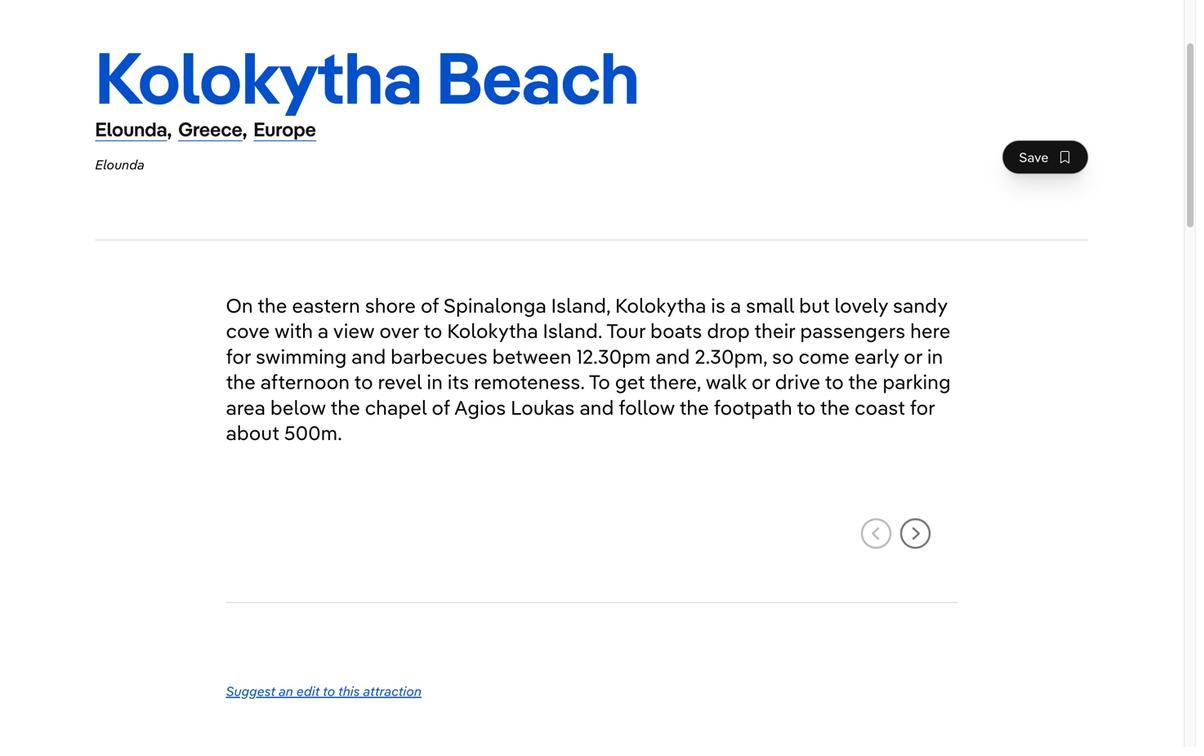 Task type: describe. For each thing, give the bounding box(es) containing it.
between
[[493, 344, 572, 369]]

previous slide image
[[860, 518, 893, 551]]

here
[[911, 318, 951, 343]]

1 vertical spatial kolokytha
[[615, 293, 706, 318]]

0 horizontal spatial and
[[352, 344, 386, 369]]

the up area at left bottom
[[226, 369, 256, 394]]

2 horizontal spatial and
[[656, 344, 690, 369]]

the down there,
[[680, 395, 709, 420]]

to down "drive"
[[797, 395, 816, 420]]

greece link
[[178, 116, 243, 141]]

view
[[333, 318, 375, 343]]

to
[[589, 369, 610, 394]]

to left this
[[323, 684, 335, 700]]

0 vertical spatial for
[[226, 344, 251, 369]]

there,
[[650, 369, 701, 394]]

over
[[379, 318, 419, 343]]

walk
[[706, 369, 747, 394]]

with
[[274, 318, 313, 343]]

but
[[799, 293, 830, 318]]

spinalonga
[[444, 293, 547, 318]]

2.30pm,
[[695, 344, 768, 369]]

the up 500m.
[[331, 395, 360, 420]]

chapel
[[365, 395, 427, 420]]

shore
[[365, 293, 416, 318]]

to down come
[[825, 369, 844, 394]]

barbecues
[[391, 344, 488, 369]]

beach
[[436, 31, 640, 122]]

elounda inside kolokytha beach elounda , greece , europe
[[95, 116, 167, 141]]

area
[[226, 395, 266, 420]]

parking
[[883, 369, 951, 394]]

its
[[448, 369, 469, 394]]

early
[[855, 344, 899, 369]]

afternoon
[[260, 369, 350, 394]]

1 vertical spatial for
[[910, 395, 935, 420]]

attraction
[[363, 684, 422, 700]]

500m.
[[284, 420, 342, 445]]

1 horizontal spatial kolokytha
[[447, 318, 538, 343]]

island.
[[543, 318, 602, 343]]

save
[[1020, 149, 1049, 165]]

the right on
[[258, 293, 287, 318]]

drop
[[707, 318, 750, 343]]

europe link
[[254, 116, 316, 141]]

loukas
[[511, 395, 575, 420]]

drive
[[775, 369, 821, 394]]

next slide image
[[899, 518, 932, 551]]

2 elounda from the top
[[95, 157, 144, 173]]

sandy
[[893, 293, 948, 318]]

0 horizontal spatial a
[[318, 318, 329, 343]]

1 , from the left
[[167, 116, 172, 141]]



Task type: vqa. For each thing, say whether or not it's contained in the screenshot.
underground
no



Task type: locate. For each thing, give the bounding box(es) containing it.
of down its
[[432, 395, 450, 420]]

and up there,
[[656, 344, 690, 369]]

on
[[226, 293, 253, 318]]

1 vertical spatial a
[[318, 318, 329, 343]]

in down the here
[[928, 344, 943, 369]]

eastern
[[292, 293, 360, 318]]

elounda left greece
[[95, 116, 167, 141]]

greece
[[178, 116, 243, 141]]

and down to
[[580, 395, 614, 420]]

a
[[731, 293, 741, 318], [318, 318, 329, 343]]

below
[[270, 395, 326, 420]]

get
[[615, 369, 645, 394]]

elounda down elounda link
[[95, 157, 144, 173]]

or
[[904, 344, 923, 369], [752, 369, 770, 394]]

kolokytha inside kolokytha beach elounda , greece , europe
[[95, 31, 423, 122]]

the left coast at right
[[820, 395, 850, 420]]

1 vertical spatial elounda
[[95, 157, 144, 173]]

0 vertical spatial elounda
[[95, 116, 167, 141]]

agios
[[454, 395, 506, 420]]

cove
[[226, 318, 270, 343]]

is
[[711, 293, 726, 318]]

or up parking
[[904, 344, 923, 369]]

their
[[755, 318, 796, 343]]

tour
[[607, 318, 646, 343]]

to left revel
[[354, 369, 373, 394]]

follow
[[619, 395, 675, 420]]

0 vertical spatial in
[[928, 344, 943, 369]]

boats
[[651, 318, 702, 343]]

suggest an edit to this attraction link
[[226, 684, 422, 700]]

kolokytha
[[95, 31, 423, 122], [615, 293, 706, 318], [447, 318, 538, 343]]

for
[[226, 344, 251, 369], [910, 395, 935, 420]]

small
[[746, 293, 795, 318]]

save link
[[1002, 140, 1089, 174]]

a right is
[[731, 293, 741, 318]]

come
[[799, 344, 850, 369]]

2 horizontal spatial kolokytha
[[615, 293, 706, 318]]

0 horizontal spatial ,
[[167, 116, 172, 141]]

passengers
[[800, 318, 906, 343]]

0 vertical spatial of
[[421, 293, 439, 318]]

so
[[772, 344, 794, 369]]

suggest
[[226, 684, 275, 700]]

island,
[[551, 293, 611, 318]]

and
[[352, 344, 386, 369], [656, 344, 690, 369], [580, 395, 614, 420]]

to up barbecues
[[424, 318, 442, 343]]

0 vertical spatial or
[[904, 344, 923, 369]]

0 horizontal spatial for
[[226, 344, 251, 369]]

2 , from the left
[[243, 116, 247, 141]]

1 horizontal spatial ,
[[243, 116, 247, 141]]

an
[[279, 684, 293, 700]]

for down parking
[[910, 395, 935, 420]]

for down cove
[[226, 344, 251, 369]]

a down eastern
[[318, 318, 329, 343]]

swimming
[[256, 344, 347, 369]]

elounda
[[95, 116, 167, 141], [95, 157, 144, 173]]

lovely
[[835, 293, 889, 318]]

the
[[258, 293, 287, 318], [226, 369, 256, 394], [848, 369, 878, 394], [331, 395, 360, 420], [680, 395, 709, 420], [820, 395, 850, 420]]

1 horizontal spatial a
[[731, 293, 741, 318]]

0 vertical spatial kolokytha
[[95, 31, 423, 122]]

in left its
[[427, 369, 443, 394]]

, left greece
[[167, 116, 172, 141]]

0 horizontal spatial or
[[752, 369, 770, 394]]

suggest an edit to this attraction
[[226, 684, 422, 700]]

of
[[421, 293, 439, 318], [432, 395, 450, 420]]

edit
[[296, 684, 320, 700]]

in
[[928, 344, 943, 369], [427, 369, 443, 394]]

europe
[[254, 116, 316, 141]]

1 vertical spatial in
[[427, 369, 443, 394]]

the down early
[[848, 369, 878, 394]]

of right "shore"
[[421, 293, 439, 318]]

kolokytha beach elounda , greece , europe
[[95, 31, 640, 141]]

or up footpath
[[752, 369, 770, 394]]

footpath
[[714, 395, 793, 420]]

on the eastern shore of spinalonga island, kolokytha is a small but lovely sandy cove with a view over to kolokytha island. tour boats drop their passengers here for swimming and barbecues between 12.30pm and 2.30pm, so come early or in the afternoon to revel in its remoteness. to get there, walk or drive to the parking area below the chapel of agios loukas and follow the footpath to the coast for about 500m.
[[226, 293, 951, 445]]

1 horizontal spatial and
[[580, 395, 614, 420]]

, left the europe
[[243, 116, 247, 141]]

this
[[338, 684, 360, 700]]

1 horizontal spatial or
[[904, 344, 923, 369]]

coast
[[855, 395, 905, 420]]

1 horizontal spatial in
[[928, 344, 943, 369]]

0 horizontal spatial in
[[427, 369, 443, 394]]

0 horizontal spatial kolokytha
[[95, 31, 423, 122]]

12.30pm
[[577, 344, 651, 369]]

0 vertical spatial a
[[731, 293, 741, 318]]

,
[[167, 116, 172, 141], [243, 116, 247, 141]]

2 vertical spatial kolokytha
[[447, 318, 538, 343]]

to
[[424, 318, 442, 343], [354, 369, 373, 394], [825, 369, 844, 394], [797, 395, 816, 420], [323, 684, 335, 700]]

1 vertical spatial of
[[432, 395, 450, 420]]

about
[[226, 420, 279, 445]]

remoteness.
[[474, 369, 585, 394]]

1 vertical spatial or
[[752, 369, 770, 394]]

revel
[[378, 369, 422, 394]]

and down view at the top of page
[[352, 344, 386, 369]]

1 elounda from the top
[[95, 116, 167, 141]]

1 horizontal spatial for
[[910, 395, 935, 420]]

elounda link
[[95, 116, 167, 141]]



